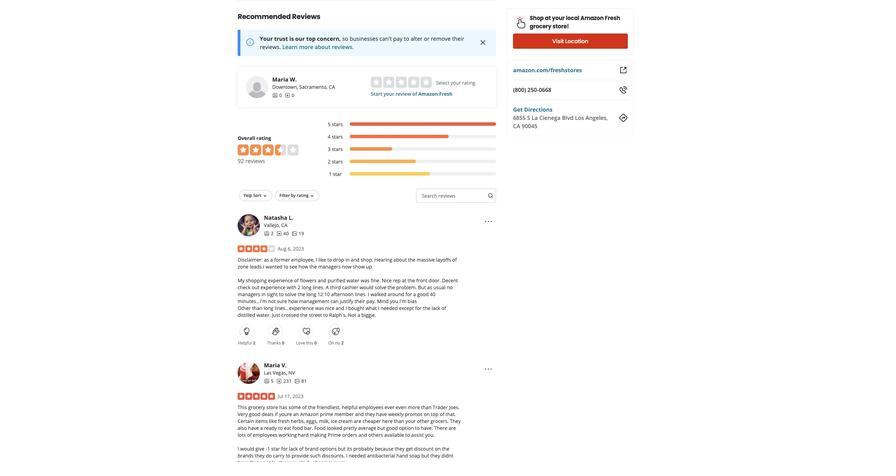 Task type: vqa. For each thing, say whether or not it's contained in the screenshot.
Their within My shopping experience of flowers and purified water was fine. Nice rep at the front door. Decent check out experience with 2 long lines. A third cashier would solve the problem. But as usual no managers in sight to solve the long 12:10 afternoon lines. I walked around for a good 40 minutes...I'm not sure how management can justify their pay. Mind you I'm bias Other than long lines...experience was nice and I bought what I needed except for the lack of distilled water. Just crossed the street to Ralph's. Not a biggie.
yes



Task type: describe. For each thing, give the bounding box(es) containing it.
to up assist
[[415, 425, 420, 432]]

0 vertical spatial long
[[302, 284, 312, 291]]

40 inside my shopping experience of flowers and purified water was fine. nice rep at the front door. decent check out experience with 2 long lines. a third cashier would solve the problem. but as usual no managers in sight to solve the long 12:10 afternoon lines. i walked around for a good 40 minutes...i'm not sure how management can justify their pay. mind you i'm bias other than long lines...experience was nice and i bought what i needed except for the lack of distilled water. just crossed the street to ralph's. not a biggie.
[[430, 291, 436, 298]]

3.5 star rating image
[[238, 145, 299, 156]]

can
[[331, 298, 339, 305]]

recommended
[[238, 12, 291, 21]]

such
[[310, 453, 321, 459]]

they up hand
[[395, 446, 405, 453]]

show
[[353, 264, 365, 270]]

of right lots on the bottom
[[247, 432, 252, 439]]

grocery inside shop at your local amazon fresh grocery store!
[[530, 22, 551, 30]]

and down average
[[359, 432, 367, 439]]

amazon.com/freshstores
[[513, 66, 582, 74]]

2 vertical spatial good
[[386, 425, 398, 432]]

to left the eat
[[278, 425, 283, 432]]

16 review v2 image for maria
[[276, 379, 282, 384]]

to inside so businesses can't pay to alter or remove their reviews.
[[404, 35, 409, 42]]

that
[[250, 460, 259, 463]]

81
[[301, 378, 307, 385]]

2 horizontal spatial but
[[422, 453, 429, 459]]

amazon inside this grocery store has some of the friendliest, helpful employees ever even more than trader joes. very good deals if youre an amazon prime member and they have weekly promos on top of that. certain items like fresh herbs, eggs, milk, ice cream are cheaper here than your other grocers. they also have a ready to eat food bar. food looked pretty average but good option to have. there are lots of employees working hard making prime orders and others available to assist you.
[[300, 411, 319, 418]]

what
[[366, 305, 377, 312]]

learn more about reviews.
[[282, 43, 354, 51]]

your trust is our top concern,
[[260, 35, 341, 42]]

hearing
[[375, 257, 392, 263]]

bias
[[408, 298, 417, 305]]

how inside disclaimer: as a former employee, i like to drop in and shop. hearing about the massive layoffs of zone leads i wanted to see how the managers now show up.
[[299, 264, 308, 270]]

get
[[513, 106, 523, 114]]

16 chevron down v2 image
[[309, 193, 315, 199]]

to down nice
[[323, 312, 328, 319]]

not
[[348, 312, 356, 319]]

about inside info alert
[[315, 43, 331, 51]]

in.
[[342, 460, 347, 463]]

filter
[[280, 193, 290, 199]]

ca inside get directions 6855 s la cienega blvd los angeles, ca 90045
[[513, 122, 520, 130]]

los
[[575, 114, 584, 122]]

on inside this grocery store has some of the friendliest, helpful employees ever even more than trader joes. very good deals if youre an amazon prime member and they have weekly promos on top of that. certain items like fresh herbs, eggs, milk, ice cream are cheaper here than your other grocers. they also have a ready to eat food bar. food looked pretty average but good option to have. there are lots of employees working hard making prime orders and others available to assist you.
[[424, 411, 430, 418]]

you
[[390, 298, 398, 305]]

90045
[[522, 122, 537, 130]]

19
[[299, 230, 304, 237]]

probably
[[353, 446, 374, 453]]

jul 11, 2023
[[278, 393, 304, 400]]

0 left 16 review v2 icon
[[279, 92, 282, 99]]

give
[[255, 446, 264, 453]]

hard
[[298, 432, 309, 439]]

friends element for maria w.
[[272, 92, 282, 99]]

to left drop
[[327, 257, 332, 263]]

discount
[[414, 446, 434, 453]]

i left came
[[325, 460, 327, 463]]

2023 for natasha l.
[[293, 246, 304, 252]]

24 external link v2 image
[[619, 66, 628, 74]]

i up brands
[[238, 446, 239, 453]]

to down option
[[405, 432, 410, 439]]

has
[[279, 404, 287, 411]]

1 vertical spatial have
[[248, 425, 259, 432]]

1 vertical spatial but
[[338, 446, 346, 453]]

4 stars
[[328, 133, 343, 140]]

natasha l. vallejo, ca
[[264, 214, 294, 229]]

the left "street"
[[300, 312, 308, 319]]

rep
[[393, 277, 401, 284]]

2 vertical spatial than
[[394, 418, 404, 425]]

250-
[[527, 86, 539, 94]]

other
[[238, 305, 251, 312]]

stars for 2 stars
[[332, 158, 343, 165]]

(2 reactions) element for oh no 2
[[341, 340, 344, 346]]

1 horizontal spatial employees
[[359, 404, 383, 411]]

2 reviews. from the left
[[332, 43, 354, 51]]

of right review
[[413, 91, 417, 97]]

las
[[264, 370, 272, 376]]

leads
[[250, 264, 262, 270]]

so businesses can't pay to alter or remove their reviews.
[[260, 35, 464, 51]]

directions
[[524, 106, 553, 114]]

16 chevron down v2 image
[[262, 193, 268, 199]]

managers inside my shopping experience of flowers and purified water was fine. nice rep at the front door. decent check out experience with 2 long lines. a third cashier would solve the problem. but as usual no managers in sight to solve the long 12:10 afternoon lines. i walked around for a good 40 minutes...i'm not sure how management can justify their pay. mind you i'm bias other than long lines...experience was nice and i bought what i needed except for the lack of distilled water. just crossed the street to ralph's. not a biggie.
[[238, 291, 260, 298]]

helpful
[[238, 340, 252, 346]]

1 vertical spatial employees
[[253, 432, 278, 439]]

remove
[[431, 35, 451, 42]]

1 vertical spatial experience
[[261, 284, 286, 291]]

more inside this grocery store has some of the friendliest, helpful employees ever even more than trader joes. very good deals if youre an amazon prime member and they have weekly promos on top of that. certain items like fresh herbs, eggs, milk, ice cream are cheaper here than your other grocers. they also have a ready to eat food bar. food looked pretty average but good option to have. there are lots of employees working hard making prime orders and others available to assist you.
[[408, 404, 420, 411]]

than inside my shopping experience of flowers and purified water was fine. nice rep at the front door. decent check out experience with 2 long lines. a third cashier would solve the problem. but as usual no managers in sight to solve the long 12:10 afternoon lines. i walked around for a good 40 minutes...i'm not sure how management can justify their pay. mind you i'm bias other than long lines...experience was nice and i bought what i needed except for the lack of distilled water. just crossed the street to ralph's. not a biggie.
[[252, 305, 262, 312]]

its
[[347, 446, 352, 453]]

0 horizontal spatial solve
[[285, 291, 297, 298]]

now
[[342, 264, 352, 270]]

2 horizontal spatial for
[[415, 305, 422, 312]]

photos element for maria v.
[[294, 378, 307, 385]]

i up pay.
[[368, 291, 369, 298]]

a up bias
[[413, 291, 416, 298]]

brand
[[305, 446, 319, 453]]

overall
[[238, 135, 255, 141]]

carry
[[273, 453, 285, 459]]

reviews for 92 reviews
[[246, 157, 265, 165]]

search image
[[488, 193, 493, 199]]

check
[[238, 284, 251, 291]]

vallejo,
[[264, 222, 280, 229]]

here
[[382, 418, 393, 425]]

the right 'except'
[[423, 305, 430, 312]]

jul
[[278, 393, 283, 400]]

photos element for natasha l.
[[292, 230, 304, 237]]

24 info v2 image
[[246, 38, 254, 46]]

how inside my shopping experience of flowers and purified water was fine. nice rep at the front door. decent check out experience with 2 long lines. a third cashier would solve the problem. but as usual no managers in sight to solve the long 12:10 afternoon lines. i walked around for a good 40 minutes...i'm not sure how management can justify their pay. mind you i'm bias other than long lines...experience was nice and i bought what i needed except for the lack of distilled water. just crossed the street to ralph's. not a biggie.
[[288, 298, 298, 305]]

thanks 0
[[267, 340, 284, 346]]

to left the 'see'
[[284, 264, 288, 270]]

nice
[[382, 277, 392, 284]]

11,
[[285, 393, 291, 400]]

fresh
[[278, 418, 290, 425]]

you.
[[425, 432, 435, 439]]

the up management
[[298, 291, 305, 298]]

0 vertical spatial have
[[376, 411, 387, 418]]

working
[[279, 432, 297, 439]]

they
[[450, 418, 461, 425]]

get directions 6855 s la cienega blvd los angeles, ca 90045
[[513, 106, 608, 130]]

water.
[[257, 312, 271, 319]]

2 inside friends element
[[271, 230, 274, 237]]

92
[[238, 157, 244, 165]]

except
[[399, 305, 414, 312]]

of down trader
[[440, 411, 444, 418]]

at inside my shopping experience of flowers and purified water was fine. nice rep at the front door. decent check out experience with 2 long lines. a third cashier would solve the problem. but as usual no managers in sight to solve the long 12:10 afternoon lines. i walked around for a good 40 minutes...i'm not sure how management can justify their pay. mind you i'm bias other than long lines...experience was nice and i bought what i needed except for the lack of distilled water. just crossed the street to ralph's. not a biggie.
[[402, 277, 406, 284]]

i down "justify"
[[346, 305, 347, 312]]

search
[[422, 193, 437, 199]]

top inside this grocery store has some of the friendliest, helpful employees ever even more than trader joes. very good deals if youre an amazon prime member and they have weekly promos on top of that. certain items like fresh herbs, eggs, milk, ice cream are cheaper here than your other grocers. they also have a ready to eat food bar. food looked pretty average but good option to have. there are lots of employees working hard making prime orders and others available to assist you.
[[431, 411, 439, 418]]

2 vertical spatial long
[[264, 305, 274, 312]]

-
[[266, 446, 267, 453]]

lines...experience
[[275, 305, 314, 312]]

rating for filter by rating
[[297, 193, 309, 199]]

discounts.
[[322, 453, 345, 459]]

1 vertical spatial was
[[315, 305, 324, 312]]

0 vertical spatial was
[[361, 277, 370, 284]]

wanted
[[266, 264, 282, 270]]

0 right 16 review v2 icon
[[292, 92, 294, 99]]

fine.
[[371, 277, 381, 284]]

they left didnt
[[430, 453, 440, 459]]

0 vertical spatial 1
[[329, 171, 332, 177]]

a inside disclaimer: as a former employee, i like to drop in and shop. hearing about the massive layoffs of zone leads i wanted to see how the managers now show up.
[[270, 257, 273, 263]]

5 for 5 stars
[[328, 121, 331, 128]]

2 right helpful
[[253, 340, 255, 346]]

store
[[266, 404, 278, 411]]

joes.
[[449, 404, 460, 411]]

stars for 3 stars
[[332, 146, 343, 153]]

cheaper
[[363, 418, 381, 425]]

info alert
[[238, 30, 496, 56]]

of inside disclaimer: as a former employee, i like to drop in and shop. hearing about the massive layoffs of zone leads i wanted to see how the managers now show up.
[[452, 257, 457, 263]]

your right select
[[451, 79, 461, 86]]

menu image
[[484, 365, 493, 374]]

recommended reviews element
[[216, 0, 518, 463]]

s
[[527, 114, 530, 122]]

cream
[[339, 418, 353, 425]]

l.
[[289, 214, 294, 222]]

2 stars
[[328, 158, 343, 165]]

1 vertical spatial good
[[249, 411, 260, 418]]

food
[[293, 425, 303, 432]]

yelp
[[244, 193, 252, 199]]

reviews element for w.
[[285, 92, 294, 99]]

as inside disclaimer: as a former employee, i like to drop in and shop. hearing about the massive layoffs of zone leads i wanted to see how the managers now show up.
[[264, 257, 269, 263]]

businesses
[[350, 35, 378, 42]]

16 photos v2 image for maria v.
[[294, 379, 300, 384]]

employee,
[[291, 257, 315, 263]]

oh
[[328, 340, 334, 346]]

local
[[566, 14, 579, 22]]

0 horizontal spatial 40
[[283, 230, 289, 237]]

your inside shop at your local amazon fresh grocery store!
[[552, 14, 565, 22]]

select
[[436, 79, 449, 86]]

distilled
[[238, 312, 255, 319]]

shop.
[[361, 257, 373, 263]]

to inside i would give -1 star for lack of brand options but its probably because they get discount on the brands they do carry to provide such discounts. i needed antibacterial hand soap but they didnt have that or at least any in stock when i came in.
[[286, 453, 290, 459]]

of right 'some'
[[302, 404, 307, 411]]

friends element for maria v.
[[264, 378, 274, 385]]

least
[[272, 460, 283, 463]]

that.
[[446, 411, 456, 418]]

16 review v2 image for natasha
[[276, 231, 282, 237]]

they down give
[[255, 453, 265, 459]]

reviews. inside so businesses can't pay to alter or remove their reviews.
[[260, 43, 281, 51]]

0 vertical spatial are
[[354, 418, 361, 425]]

and up a
[[318, 277, 326, 284]]

0 vertical spatial solve
[[375, 284, 386, 291]]

your right start
[[384, 91, 394, 97]]

so
[[342, 35, 348, 42]]

managers inside disclaimer: as a former employee, i like to drop in and shop. hearing about the massive layoffs of zone leads i wanted to see how the managers now show up.
[[318, 264, 341, 270]]

and down helpful
[[355, 411, 364, 418]]

filter reviews by 3 stars rating element
[[321, 146, 496, 153]]

start
[[371, 91, 382, 97]]

1 vertical spatial than
[[421, 404, 432, 411]]

(no rating) image
[[371, 77, 432, 88]]

shop
[[530, 14, 544, 22]]

2 right oh
[[341, 340, 344, 346]]

but inside this grocery store has some of the friendliest, helpful employees ever even more than trader joes. very good deals if youre an amazon prime member and they have weekly promos on top of that. certain items like fresh herbs, eggs, milk, ice cream are cheaper here than your other grocers. they also have a ready to eat food bar. food looked pretty average but good option to have. there are lots of employees working hard making prime orders and others available to assist you.
[[377, 425, 385, 432]]

good inside my shopping experience of flowers and purified water was fine. nice rep at the front door. decent check out experience with 2 long lines. a third cashier would solve the problem. but as usual no managers in sight to solve the long 12:10 afternoon lines. i walked around for a good 40 minutes...i'm not sure how management can justify their pay. mind you i'm bias other than long lines...experience was nice and i bought what i needed except for the lack of distilled water. just crossed the street to ralph's. not a biggie.
[[417, 291, 429, 298]]

flowers
[[300, 277, 317, 284]]

fresh for shop at your local amazon fresh grocery store!
[[605, 14, 620, 22]]

needed inside i would give -1 star for lack of brand options but its probably because they get discount on the brands they do carry to provide such discounts. i needed antibacterial hand soap but they didnt have that or at least any in stock when i came in.
[[349, 453, 366, 459]]

for inside i would give -1 star for lack of brand options but its probably because they get discount on the brands they do carry to provide such discounts. i needed antibacterial hand soap but they didnt have that or at least any in stock when i came in.
[[281, 446, 288, 453]]

prime
[[328, 432, 341, 439]]

the inside this grocery store has some of the friendliest, helpful employees ever even more than trader joes. very good deals if youre an amazon prime member and they have weekly promos on top of that. certain items like fresh herbs, eggs, milk, ice cream are cheaper here than your other grocers. they also have a ready to eat food bar. food looked pretty average but good option to have. there are lots of employees working hard making prime orders and others available to assist you.
[[308, 404, 316, 411]]

a inside this grocery store has some of the friendliest, helpful employees ever even more than trader joes. very good deals if youre an amazon prime member and they have weekly promos on top of that. certain items like fresh herbs, eggs, milk, ice cream are cheaper here than your other grocers. they also have a ready to eat food bar. food looked pretty average but good option to have. there are lots of employees working hard making prime orders and others available to assist you.
[[260, 425, 263, 432]]



Task type: locate. For each thing, give the bounding box(es) containing it.
0 vertical spatial amazon
[[581, 14, 604, 22]]

reviews. down the so
[[332, 43, 354, 51]]

in inside disclaimer: as a former employee, i like to drop in and shop. hearing about the massive layoffs of zone leads i wanted to see how the managers now show up.
[[345, 257, 350, 263]]

0 vertical spatial managers
[[318, 264, 341, 270]]

would
[[360, 284, 374, 291], [240, 446, 254, 453]]

1 horizontal spatial (0 reactions) element
[[314, 340, 317, 346]]

0 vertical spatial lines.
[[313, 284, 325, 291]]

about inside disclaimer: as a former employee, i like to drop in and shop. hearing about the massive layoffs of zone leads i wanted to see how the managers now show up.
[[394, 257, 407, 263]]

and inside disclaimer: as a former employee, i like to drop in and shop. hearing about the massive layoffs of zone leads i wanted to see how the managers now show up.
[[351, 257, 360, 263]]

would down 'fine.'
[[360, 284, 374, 291]]

more
[[299, 43, 313, 51], [408, 404, 420, 411]]

learn more about reviews. link
[[282, 43, 354, 51]]

5 up the 4
[[328, 121, 331, 128]]

6,
[[288, 246, 292, 252]]

they inside this grocery store has some of the friendliest, helpful employees ever even more than trader joes. very good deals if youre an amazon prime member and they have weekly promos on top of that. certain items like fresh herbs, eggs, milk, ice cream are cheaper here than your other grocers. they also have a ready to eat food bar. food looked pretty average but good option to have. there are lots of employees working hard making prime orders and others available to assist you.
[[365, 411, 375, 418]]

at down do
[[266, 460, 271, 463]]

needed inside my shopping experience of flowers and purified water was fine. nice rep at the front door. decent check out experience with 2 long lines. a third cashier would solve the problem. but as usual no managers in sight to solve the long 12:10 afternoon lines. i walked around for a good 40 minutes...i'm not sure how management can justify their pay. mind you i'm bias other than long lines...experience was nice and i bought what i needed except for the lack of distilled water. just crossed the street to ralph's. not a biggie.
[[381, 305, 398, 312]]

amazon inside shop at your local amazon fresh grocery store!
[[581, 14, 604, 22]]

their up bought
[[355, 298, 365, 305]]

grocery down 5 star rating image
[[248, 404, 265, 411]]

of inside i would give -1 star for lack of brand options but its probably because they get discount on the brands they do carry to provide such discounts. i needed antibacterial hand soap but they didnt have that or at least any in stock when i came in.
[[299, 446, 304, 453]]

more down your trust is our top concern,
[[299, 43, 313, 51]]

1 vertical spatial are
[[449, 425, 456, 432]]

in
[[345, 257, 350, 263], [262, 291, 266, 298], [293, 460, 297, 463]]

this
[[306, 340, 313, 346]]

grocery down shop
[[530, 22, 551, 30]]

1 reviews. from the left
[[260, 43, 281, 51]]

friends element containing 0
[[272, 92, 282, 99]]

lack down usual at the bottom
[[432, 305, 441, 312]]

1 vertical spatial maria
[[264, 362, 280, 369]]

1 vertical spatial photos element
[[294, 378, 307, 385]]

friends element left 16 review v2 icon
[[272, 92, 282, 99]]

thanks
[[267, 340, 281, 346]]

0 vertical spatial 16 review v2 image
[[276, 231, 282, 237]]

if
[[275, 411, 278, 418]]

or inside i would give -1 star for lack of brand options but its probably because they get discount on the brands they do carry to provide such discounts. i needed antibacterial hand soap but they didnt have that or at least any in stock when i came in.
[[260, 460, 265, 463]]

provide
[[292, 453, 309, 459]]

2 horizontal spatial than
[[421, 404, 432, 411]]

long
[[302, 284, 312, 291], [307, 291, 316, 298], [264, 305, 274, 312]]

as right but
[[427, 284, 432, 291]]

long down flowers
[[302, 284, 312, 291]]

16 review v2 image
[[276, 231, 282, 237], [276, 379, 282, 384]]

our
[[295, 35, 305, 42]]

afternoon
[[331, 291, 354, 298]]

helpful 2
[[238, 340, 255, 346]]

lack up provide
[[289, 446, 298, 453]]

rating element
[[371, 77, 432, 88]]

i'm
[[400, 298, 407, 305]]

16 review v2 image left the 231
[[276, 379, 282, 384]]

(2 reactions) element right oh
[[341, 340, 344, 346]]

(0 reactions) element right thanks
[[282, 340, 284, 346]]

at inside i would give -1 star for lack of brand options but its probably because they get discount on the brands they do carry to provide such discounts. i needed antibacterial hand soap but they didnt have that or at least any in stock when i came in.
[[266, 460, 271, 463]]

2 vertical spatial at
[[266, 460, 271, 463]]

select your rating
[[436, 79, 476, 86]]

filter by rating
[[280, 193, 309, 199]]

2 right 16 friends v2 image
[[271, 230, 274, 237]]

friends element containing 2
[[264, 230, 274, 237]]

have up here
[[376, 411, 387, 418]]

0 vertical spatial employees
[[359, 404, 383, 411]]

1 vertical spatial reviews
[[439, 193, 456, 199]]

16 friends v2 image for maria w.
[[272, 93, 278, 98]]

maria up 'downtown,' at the left top
[[272, 76, 288, 83]]

0 horizontal spatial reviews
[[246, 157, 265, 165]]

at right the rep
[[402, 277, 406, 284]]

ready
[[264, 425, 277, 432]]

3
[[328, 146, 331, 153]]

40
[[283, 230, 289, 237], [430, 291, 436, 298]]

1 vertical spatial lines.
[[355, 291, 367, 298]]

2023
[[293, 246, 304, 252], [293, 393, 304, 400]]

24 phone v2 image
[[619, 86, 628, 94]]

didnt
[[442, 453, 453, 459]]

like inside disclaimer: as a former employee, i like to drop in and shop. hearing about the massive layoffs of zone leads i wanted to see how the managers now show up.
[[319, 257, 326, 263]]

231
[[283, 378, 292, 385]]

0 vertical spatial experience
[[268, 277, 293, 284]]

natasha
[[264, 214, 287, 222]]

weekly
[[388, 411, 404, 418]]

angeles,
[[586, 114, 608, 122]]

an
[[293, 411, 299, 418]]

reviews right search
[[439, 193, 456, 199]]

employees down ready on the left bottom of the page
[[253, 432, 278, 439]]

0 horizontal spatial (0 reactions) element
[[282, 340, 284, 346]]

their
[[452, 35, 464, 42], [355, 298, 365, 305]]

0 horizontal spatial grocery
[[248, 404, 265, 411]]

at right shop
[[545, 14, 551, 22]]

needed down "you"
[[381, 305, 398, 312]]

reviews element containing 231
[[276, 378, 292, 385]]

0 right thanks
[[282, 340, 284, 346]]

a
[[326, 284, 329, 291]]

front
[[416, 277, 428, 284]]

1 horizontal spatial amazon
[[418, 91, 438, 97]]

solve down with
[[285, 291, 297, 298]]

photos element containing 81
[[294, 378, 307, 385]]

maria for maria v.
[[264, 362, 280, 369]]

1 inside i would give -1 star for lack of brand options but its probably because they get discount on the brands they do carry to provide such discounts. i needed antibacterial hand soap but they didnt have that or at least any in stock when i came in.
[[267, 446, 270, 453]]

0 vertical spatial star
[[333, 171, 342, 177]]

no down decent
[[447, 284, 453, 291]]

and up ralph's.
[[336, 305, 344, 312]]

a right not
[[358, 312, 360, 319]]

or right that
[[260, 460, 265, 463]]

third
[[330, 284, 341, 291]]

16 photos v2 image left 81
[[294, 379, 300, 384]]

0 horizontal spatial how
[[288, 298, 298, 305]]

0 horizontal spatial at
[[266, 460, 271, 463]]

amazon right local on the right top of the page
[[581, 14, 604, 22]]

0 vertical spatial 5
[[328, 121, 331, 128]]

rating for select your rating
[[462, 79, 476, 86]]

2 inside filter reviews by 2 stars rating element
[[328, 158, 331, 165]]

reviews element
[[285, 92, 294, 99], [276, 230, 289, 237], [276, 378, 292, 385]]

photo of natasha l. image
[[238, 214, 260, 237]]

1 horizontal spatial rating
[[297, 193, 309, 199]]

managers up minutes...i'm on the left bottom
[[238, 291, 260, 298]]

photos element
[[292, 230, 304, 237], [294, 378, 307, 385]]

1 vertical spatial star
[[271, 446, 280, 453]]

2 vertical spatial but
[[422, 453, 429, 459]]

they up 'cheaper'
[[365, 411, 375, 418]]

filter reviews by 4 stars rating element
[[321, 133, 496, 140]]

2 16 review v2 image from the top
[[276, 379, 282, 384]]

of down usual at the bottom
[[442, 305, 446, 312]]

herbs,
[[291, 418, 305, 425]]

trust
[[274, 35, 288, 42]]

of up provide
[[299, 446, 304, 453]]

would inside my shopping experience of flowers and purified water was fine. nice rep at the front door. decent check out experience with 2 long lines. a third cashier would solve the problem. but as usual no managers in sight to solve the long 12:10 afternoon lines. i walked around for a good 40 minutes...i'm not sure how management can justify their pay. mind you i'm bias other than long lines...experience was nice and i bought what i needed except for the lack of distilled water. just crossed the street to ralph's. not a biggie.
[[360, 284, 374, 291]]

reviews element for v.
[[276, 378, 292, 385]]

lack inside my shopping experience of flowers and purified water was fine. nice rep at the front door. decent check out experience with 2 long lines. a third cashier would solve the problem. but as usual no managers in sight to solve the long 12:10 afternoon lines. i walked around for a good 40 minutes...i'm not sure how management can justify their pay. mind you i'm bias other than long lines...experience was nice and i bought what i needed except for the lack of distilled water. just crossed the street to ralph's. not a biggie.
[[432, 305, 441, 312]]

stars
[[332, 121, 343, 128], [332, 133, 343, 140], [332, 146, 343, 153], [332, 158, 343, 165]]

their inside my shopping experience of flowers and purified water was fine. nice rep at the front door. decent check out experience with 2 long lines. a third cashier would solve the problem. but as usual no managers in sight to solve the long 12:10 afternoon lines. i walked around for a good 40 minutes...i'm not sure how management can justify their pay. mind you i'm bias other than long lines...experience was nice and i bought what i needed except for the lack of distilled water. just crossed the street to ralph's. not a biggie.
[[355, 298, 365, 305]]

0 horizontal spatial star
[[271, 446, 280, 453]]

the up problem.
[[408, 277, 415, 284]]

sacramento,
[[299, 84, 328, 90]]

my
[[238, 277, 245, 284]]

the up didnt
[[442, 446, 450, 453]]

managers down drop
[[318, 264, 341, 270]]

the down nice
[[388, 284, 395, 291]]

1 vertical spatial 16 photos v2 image
[[294, 379, 300, 384]]

2023 right 11,
[[293, 393, 304, 400]]

ca
[[329, 84, 335, 90], [513, 122, 520, 130], [281, 222, 287, 229]]

16 friends v2 image
[[272, 93, 278, 98], [264, 379, 270, 384]]

0 vertical spatial for
[[406, 291, 412, 298]]

1 horizontal spatial star
[[333, 171, 342, 177]]

2 stars from the top
[[332, 133, 343, 140]]

0 horizontal spatial needed
[[349, 453, 366, 459]]

filter reviews by 1 star rating element
[[321, 171, 496, 178]]

3 stars from the top
[[332, 146, 343, 153]]

maria w. link
[[272, 76, 297, 83]]

photo of maria w. image
[[246, 76, 268, 98]]

fresh inside recommended reviews element
[[439, 91, 453, 97]]

  text field inside recommended reviews element
[[416, 189, 496, 203]]

amazon for local
[[581, 14, 604, 22]]

0 vertical spatial rating
[[462, 79, 476, 86]]

your up store!
[[552, 14, 565, 22]]

disclaimer: as a former employee, i like to drop in and shop. hearing about the massive layoffs of zone leads i wanted to see how the managers now show up.
[[238, 257, 457, 270]]

certain
[[238, 418, 254, 425]]

0 vertical spatial grocery
[[530, 22, 551, 30]]

experience up with
[[268, 277, 293, 284]]

5 star rating image
[[238, 393, 275, 400]]

(0 reactions) element for love this 0
[[314, 340, 317, 346]]

when
[[312, 460, 324, 463]]

than down minutes...i'm on the left bottom
[[252, 305, 262, 312]]

stars for 4 stars
[[332, 133, 343, 140]]

long up management
[[307, 291, 316, 298]]

for
[[406, 291, 412, 298], [415, 305, 422, 312], [281, 446, 288, 453]]

1 horizontal spatial 1
[[329, 171, 332, 177]]

1 vertical spatial 16 review v2 image
[[276, 379, 282, 384]]

would inside i would give -1 star for lack of brand options but its probably because they get discount on the brands they do carry to provide such discounts. i needed antibacterial hand soap but they didnt have that or at least any in stock when i came in.
[[240, 446, 254, 453]]

amazon down select
[[418, 91, 438, 97]]

reviews element containing 0
[[285, 92, 294, 99]]

2 vertical spatial ca
[[281, 222, 287, 229]]

1 horizontal spatial ca
[[329, 84, 335, 90]]

2 horizontal spatial rating
[[462, 79, 476, 86]]

2 horizontal spatial good
[[417, 291, 429, 298]]

at inside shop at your local amazon fresh grocery store!
[[545, 14, 551, 22]]

0 horizontal spatial about
[[315, 43, 331, 51]]

stars for 5 stars
[[332, 121, 343, 128]]

in up now
[[345, 257, 350, 263]]

(0 reactions) element for thanks 0
[[282, 340, 284, 346]]

as
[[264, 257, 269, 263], [427, 284, 432, 291]]

0 horizontal spatial as
[[264, 257, 269, 263]]

the left massive
[[408, 257, 416, 263]]

0 vertical spatial 16 photos v2 image
[[292, 231, 297, 237]]

1
[[329, 171, 332, 177], [267, 446, 270, 453]]

0 vertical spatial how
[[299, 264, 308, 270]]

options
[[320, 446, 337, 453]]

but left its
[[338, 446, 346, 453]]

of up with
[[294, 277, 299, 284]]

employees up 'cheaper'
[[359, 404, 383, 411]]

0 vertical spatial friends element
[[272, 92, 282, 99]]

others
[[368, 432, 383, 439]]

0 horizontal spatial or
[[260, 460, 265, 463]]

more inside info alert
[[299, 43, 313, 51]]

friends element for natasha l.
[[264, 230, 274, 237]]

2023 for maria v.
[[293, 393, 304, 400]]

16 photos v2 image for natasha l.
[[292, 231, 297, 237]]

lines. up 12:10
[[313, 284, 325, 291]]

1 horizontal spatial no
[[447, 284, 453, 291]]

0 horizontal spatial lack
[[289, 446, 298, 453]]

amazon for of
[[418, 91, 438, 97]]

fresh
[[605, 14, 620, 22], [439, 91, 453, 97]]

0 vertical spatial ca
[[329, 84, 335, 90]]

reviews. down your
[[260, 43, 281, 51]]

pay
[[393, 35, 403, 42]]

ca inside maria w. downtown, sacramento, ca
[[329, 84, 335, 90]]

yelp sort button
[[239, 190, 272, 201]]

stock
[[299, 460, 311, 463]]

to up sure
[[279, 291, 284, 298]]

eggs,
[[306, 418, 318, 425]]

photos element containing 19
[[292, 230, 304, 237]]

1 vertical spatial their
[[355, 298, 365, 305]]

6855
[[513, 114, 526, 122]]

0 vertical spatial reviews
[[246, 157, 265, 165]]

grocery
[[530, 22, 551, 30], [248, 404, 265, 411]]

1 stars from the top
[[332, 121, 343, 128]]

0 horizontal spatial their
[[355, 298, 365, 305]]

(2 reactions) element
[[253, 340, 255, 346], [341, 340, 344, 346]]

reviews for search reviews
[[439, 193, 456, 199]]

purified
[[328, 277, 345, 284]]

16 photos v2 image left 19
[[292, 231, 297, 237]]

menu image
[[484, 217, 493, 226]]

deals
[[262, 411, 274, 418]]

blvd
[[562, 114, 574, 122]]

4
[[328, 133, 331, 140]]

16 friends v2 image down las
[[264, 379, 270, 384]]

minutes...i'm
[[238, 298, 267, 305]]

maria inside maria v. las vegas, nv
[[264, 362, 280, 369]]

friends element down the vallejo,
[[264, 230, 274, 237]]

very
[[238, 411, 248, 418]]

their inside so businesses can't pay to alter or remove their reviews.
[[452, 35, 464, 42]]

love
[[296, 340, 305, 346]]

filter reviews by 2 stars rating element
[[321, 158, 496, 165]]

lack inside i would give -1 star for lack of brand options but its probably because they get discount on the brands they do carry to provide such discounts. i needed antibacterial hand soap but they didnt have that or at least any in stock when i came in.
[[289, 446, 298, 453]]

by
[[291, 193, 296, 199]]

(2 reactions) element for helpful 2
[[253, 340, 255, 346]]

2 vertical spatial friends element
[[264, 378, 274, 385]]

rating right select
[[462, 79, 476, 86]]

photo of maria v. image
[[238, 362, 260, 384]]

0 vertical spatial or
[[424, 35, 430, 42]]

cashier
[[342, 284, 358, 291]]

0 horizontal spatial rating
[[257, 135, 271, 141]]

0 horizontal spatial was
[[315, 305, 324, 312]]

(0 reactions) element
[[282, 340, 284, 346], [314, 340, 317, 346]]

store!
[[553, 22, 569, 30]]

rating up 3.5 star rating 'image'
[[257, 135, 271, 141]]

about down 'concern,'
[[315, 43, 331, 51]]

the inside i would give -1 star for lack of brand options but its probably because they get discount on the brands they do carry to provide such discounts. i needed antibacterial hand soap but they didnt have that or at least any in stock when i came in.
[[442, 446, 450, 453]]

grocers.
[[431, 418, 449, 425]]

  text field
[[416, 189, 496, 203]]

this grocery store has some of the friendliest, helpful employees ever even more than trader joes. very good deals if youre an amazon prime member and they have weekly promos on top of that. certain items like fresh herbs, eggs, milk, ice cream are cheaper here than your other grocers. they also have a ready to eat food bar. food looked pretty average but good option to have. there are lots of employees working hard making prime orders and others available to assist you.
[[238, 404, 461, 439]]

top inside info alert
[[306, 35, 316, 42]]

pretty
[[344, 425, 357, 432]]

are down they
[[449, 425, 456, 432]]

0668
[[539, 86, 551, 94]]

1 down 2 stars
[[329, 171, 332, 177]]

reviews element for l.
[[276, 230, 289, 237]]

0 horizontal spatial like
[[269, 418, 277, 425]]

1 horizontal spatial fresh
[[605, 14, 620, 22]]

the down employee,
[[310, 264, 317, 270]]

to up any
[[286, 453, 290, 459]]

1 horizontal spatial grocery
[[530, 22, 551, 30]]

0 vertical spatial needed
[[381, 305, 398, 312]]

or inside so businesses can't pay to alter or remove their reviews.
[[424, 35, 430, 42]]

maria
[[272, 76, 288, 83], [264, 362, 280, 369]]

no inside my shopping experience of flowers and purified water was fine. nice rep at the front door. decent check out experience with 2 long lines. a third cashier would solve the problem. but as usual no managers in sight to solve the long 12:10 afternoon lines. i walked around for a good 40 minutes...i'm not sure how management can justify their pay. mind you i'm bias other than long lines...experience was nice and i bought what i needed except for the lack of distilled water. just crossed the street to ralph's. not a biggie.
[[447, 284, 453, 291]]

0 horizontal spatial for
[[281, 446, 288, 453]]

1 vertical spatial about
[[394, 257, 407, 263]]

1 vertical spatial like
[[269, 418, 277, 425]]

1 horizontal spatial 16 friends v2 image
[[272, 93, 278, 98]]

a down items
[[260, 425, 263, 432]]

for up carry
[[281, 446, 288, 453]]

around
[[388, 291, 404, 298]]

nice
[[325, 305, 334, 312]]

40 down usual at the bottom
[[430, 291, 436, 298]]

0 right this
[[314, 340, 317, 346]]

0 horizontal spatial reviews.
[[260, 43, 281, 51]]

0 horizontal spatial on
[[424, 411, 430, 418]]

1 horizontal spatial than
[[394, 418, 404, 425]]

2 (0 reactions) element from the left
[[314, 340, 317, 346]]

your inside this grocery store has some of the friendliest, helpful employees ever even more than trader joes. very good deals if youre an amazon prime member and they have weekly promos on top of that. certain items like fresh herbs, eggs, milk, ice cream are cheaper here than your other grocers. they also have a ready to eat food bar. food looked pretty average but good option to have. there are lots of employees working hard making prime orders and others available to assist you.
[[406, 418, 416, 425]]

fresh inside shop at your local amazon fresh grocery store!
[[605, 14, 620, 22]]

16 friends v2 image
[[264, 231, 270, 237]]

good down but
[[417, 291, 429, 298]]

4 stars from the top
[[332, 158, 343, 165]]

have down brands
[[238, 460, 249, 463]]

0 horizontal spatial employees
[[253, 432, 278, 439]]

looked
[[327, 425, 342, 432]]

1 vertical spatial fresh
[[439, 91, 453, 97]]

2 inside my shopping experience of flowers and purified water was fine. nice rep at the front door. decent check out experience with 2 long lines. a third cashier would solve the problem. but as usual no managers in sight to solve the long 12:10 afternoon lines. i walked around for a good 40 minutes...i'm not sure how management can justify their pay. mind you i'm bias other than long lines...experience was nice and i bought what i needed except for the lack of distilled water. just crossed the street to ralph's. not a biggie.
[[298, 284, 301, 291]]

16 friends v2 image for maria v.
[[264, 379, 270, 384]]

solve up walked
[[375, 284, 386, 291]]

1 16 review v2 image from the top
[[276, 231, 282, 237]]

fresh for start your review of amazon fresh
[[439, 91, 453, 97]]

in inside my shopping experience of flowers and purified water was fine. nice rep at the front door. decent check out experience with 2 long lines. a third cashier would solve the problem. but as usual no managers in sight to solve the long 12:10 afternoon lines. i walked around for a good 40 minutes...i'm not sure how management can justify their pay. mind you i'm bias other than long lines...experience was nice and i bought what i needed except for the lack of distilled water. just crossed the street to ralph's. not a biggie.
[[262, 291, 266, 298]]

0 vertical spatial about
[[315, 43, 331, 51]]

ca inside natasha l. vallejo, ca
[[281, 222, 287, 229]]

your
[[260, 35, 273, 42]]

how down employee,
[[299, 264, 308, 270]]

photos element down nv
[[294, 378, 307, 385]]

the
[[408, 257, 416, 263], [310, 264, 317, 270], [408, 277, 415, 284], [388, 284, 395, 291], [298, 291, 305, 298], [423, 305, 430, 312], [300, 312, 308, 319], [308, 404, 316, 411], [442, 446, 450, 453]]

close image
[[479, 38, 487, 47]]

sure
[[277, 298, 287, 305]]

than left trader
[[421, 404, 432, 411]]

rating inside popup button
[[297, 193, 309, 199]]

0 horizontal spatial than
[[252, 305, 262, 312]]

filter reviews by 5 stars rating element
[[321, 121, 496, 128]]

top up 'grocers.'
[[431, 411, 439, 418]]

good up items
[[249, 411, 260, 418]]

None radio
[[371, 77, 382, 88], [396, 77, 407, 88], [408, 77, 420, 88], [371, 77, 382, 88], [396, 77, 407, 88], [408, 77, 420, 88]]

16 review v2 image
[[285, 93, 290, 98]]

1 vertical spatial or
[[260, 460, 265, 463]]

no right oh
[[335, 340, 340, 346]]

reviews element containing 40
[[276, 230, 289, 237]]

1 vertical spatial amazon
[[418, 91, 438, 97]]

5 down las
[[271, 378, 274, 385]]

this
[[238, 404, 247, 411]]

1 (2 reactions) element from the left
[[253, 340, 255, 346]]

0 horizontal spatial (2 reactions) element
[[253, 340, 255, 346]]

0 horizontal spatial no
[[335, 340, 340, 346]]

was left 'fine.'
[[361, 277, 370, 284]]

24 directions v2 image
[[619, 114, 628, 122]]

1 vertical spatial 16 friends v2 image
[[264, 379, 270, 384]]

needed
[[381, 305, 398, 312], [349, 453, 366, 459]]

4 star rating image
[[238, 246, 275, 253]]

16 photos v2 image
[[292, 231, 297, 237], [294, 379, 300, 384]]

have inside i would give -1 star for lack of brand options but its probably because they get discount on the brands they do carry to provide such discounts. i needed antibacterial hand soap but they didnt have that or at least any in stock when i came in.
[[238, 460, 249, 463]]

walked
[[371, 291, 387, 298]]

1 vertical spatial long
[[307, 291, 316, 298]]

but
[[377, 425, 385, 432], [338, 446, 346, 453], [422, 453, 429, 459]]

0 vertical spatial on
[[424, 411, 430, 418]]

stars right 3
[[332, 146, 343, 153]]

0 horizontal spatial are
[[354, 418, 361, 425]]

stars down 3 stars
[[332, 158, 343, 165]]

friends element containing 5
[[264, 378, 274, 385]]

1 horizontal spatial lines.
[[355, 291, 367, 298]]

1 vertical spatial grocery
[[248, 404, 265, 411]]

maria for maria w.
[[272, 76, 288, 83]]

about
[[315, 43, 331, 51], [394, 257, 407, 263]]

friends element
[[272, 92, 282, 99], [264, 230, 274, 237], [264, 378, 274, 385]]

i right employee,
[[316, 257, 317, 263]]

star
[[333, 171, 342, 177], [271, 446, 280, 453]]

5 for 5
[[271, 378, 274, 385]]

1 vertical spatial no
[[335, 340, 340, 346]]

cienega
[[539, 114, 561, 122]]

1 (0 reactions) element from the left
[[282, 340, 284, 346]]

as inside my shopping experience of flowers and purified water was fine. nice rep at the front door. decent check out experience with 2 long lines. a third cashier would solve the problem. but as usual no managers in sight to solve the long 12:10 afternoon lines. i walked around for a good 40 minutes...i'm not sure how management can justify their pay. mind you i'm bias other than long lines...experience was nice and i bought what i needed except for the lack of distilled water. just crossed the street to ralph's. not a biggie.
[[427, 284, 432, 291]]

0 horizontal spatial 1
[[267, 446, 270, 453]]

on inside i would give -1 star for lack of brand options but its probably because they get discount on the brands they do carry to provide such discounts. i needed antibacterial hand soap but they didnt have that or at least any in stock when i came in.
[[435, 446, 441, 453]]

0 vertical spatial reviews element
[[285, 92, 294, 99]]

1 vertical spatial rating
[[257, 135, 271, 141]]

(2 reactions) element right helpful
[[253, 340, 255, 346]]

i right leads in the bottom of the page
[[263, 264, 264, 270]]

40 down natasha l. vallejo, ca
[[283, 230, 289, 237]]

in inside i would give -1 star for lack of brand options but its probably because they get discount on the brands they do carry to provide such discounts. i needed antibacterial hand soap but they didnt have that or at least any in stock when i came in.
[[293, 460, 297, 463]]

i up in.
[[346, 453, 348, 459]]

door.
[[429, 277, 441, 284]]

ice
[[331, 418, 337, 425]]

2 (2 reactions) element from the left
[[341, 340, 344, 346]]

None radio
[[384, 77, 395, 88], [421, 77, 432, 88], [384, 77, 395, 88], [421, 77, 432, 88]]

than down weekly
[[394, 418, 404, 425]]

youre
[[279, 411, 292, 418]]

like inside this grocery store has some of the friendliest, helpful employees ever even more than trader joes. very good deals if youre an amazon prime member and they have weekly promos on top of that. certain items like fresh herbs, eggs, milk, ice cream are cheaper here than your other grocers. they also have a ready to eat food bar. food looked pretty average but good option to have. there are lots of employees working hard making prime orders and others available to assist you.
[[269, 418, 277, 425]]

average
[[358, 425, 376, 432]]

eat
[[284, 425, 291, 432]]

star inside i would give -1 star for lack of brand options but its probably because they get discount on the brands they do carry to provide such discounts. i needed antibacterial hand soap but they didnt have that or at least any in stock when i came in.
[[271, 446, 280, 453]]

in down provide
[[293, 460, 297, 463]]

how up lines...experience
[[288, 298, 298, 305]]

0 horizontal spatial lines.
[[313, 284, 325, 291]]

your
[[552, 14, 565, 22], [451, 79, 461, 86], [384, 91, 394, 97], [406, 418, 416, 425]]

maria inside maria w. downtown, sacramento, ca
[[272, 76, 288, 83]]

zone
[[238, 264, 249, 270]]

grocery inside this grocery store has some of the friendliest, helpful employees ever even more than trader joes. very good deals if youre an amazon prime member and they have weekly promos on top of that. certain items like fresh herbs, eggs, milk, ice cream are cheaper here than your other grocers. they also have a ready to eat food bar. food looked pretty average but good option to have. there are lots of employees working hard making prime orders and others available to assist you.
[[248, 404, 265, 411]]

1 horizontal spatial like
[[319, 257, 326, 263]]

1 horizontal spatial needed
[[381, 305, 398, 312]]

on up other
[[424, 411, 430, 418]]

photos element up aug 6, 2023 on the bottom left of page
[[292, 230, 304, 237]]

0 horizontal spatial in
[[262, 291, 266, 298]]

1 horizontal spatial 40
[[430, 291, 436, 298]]

1 horizontal spatial but
[[377, 425, 385, 432]]

can't
[[380, 35, 392, 42]]

i right what
[[378, 305, 379, 312]]



